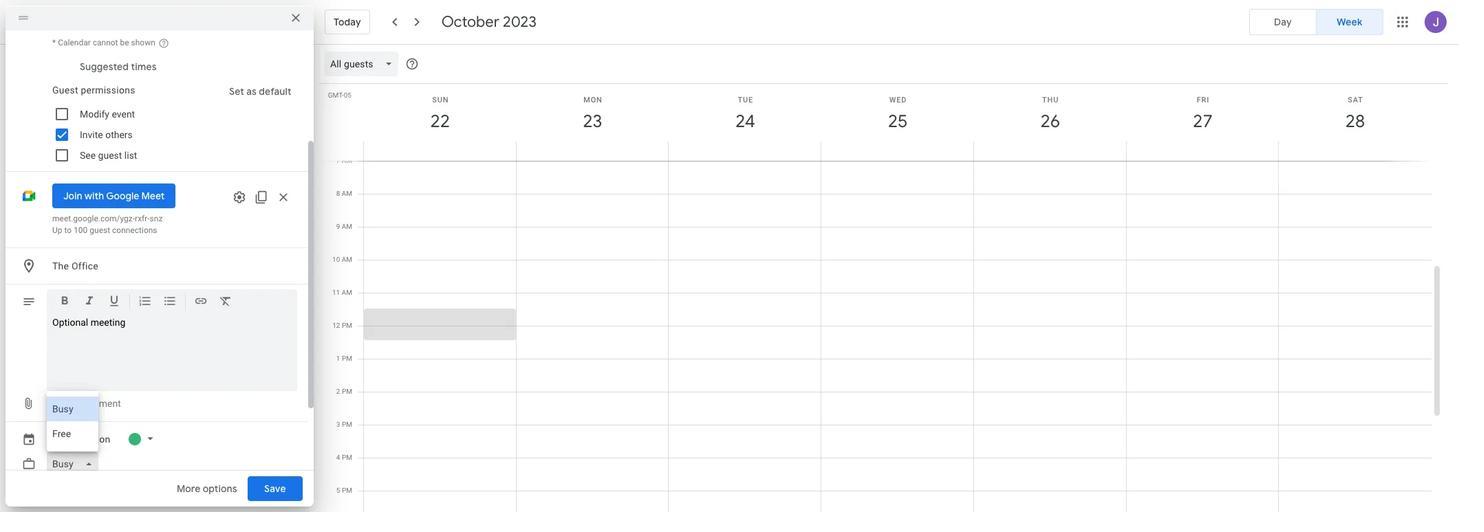 Task type: describe. For each thing, give the bounding box(es) containing it.
bold image
[[58, 294, 72, 310]]

guest inside the meet.google.com/ygz-rxfr-snz up to 100 guest connections
[[90, 226, 110, 235]]

26 column header
[[973, 84, 1127, 161]]

grid containing 22
[[319, 45, 1443, 513]]

pm for 3 pm
[[342, 421, 352, 429]]

modify event
[[80, 109, 135, 120]]

join with google meet
[[63, 190, 165, 202]]

pm for 4 pm
[[342, 454, 352, 462]]

sat 28
[[1345, 96, 1364, 133]]

add attachment button
[[47, 391, 126, 416]]

sunday, october 22 element
[[424, 106, 456, 138]]

1 pm
[[336, 355, 352, 363]]

the office button
[[47, 254, 297, 279]]

4
[[336, 454, 340, 462]]

add attachment
[[52, 398, 121, 409]]

simon
[[82, 434, 110, 445]]

jacob
[[52, 434, 80, 445]]

22 column header
[[363, 84, 516, 161]]

join
[[63, 190, 82, 202]]

attachment
[[72, 398, 121, 409]]

22
[[429, 110, 449, 133]]

26
[[1040, 110, 1059, 133]]

october
[[441, 12, 499, 32]]

insert link image
[[194, 294, 208, 310]]

rxfr-
[[135, 214, 150, 224]]

Week radio
[[1316, 9, 1383, 35]]

mon
[[584, 96, 602, 105]]

formatting options toolbar
[[47, 290, 297, 319]]

28
[[1345, 110, 1364, 133]]

connections
[[112, 226, 157, 235]]

invite others
[[80, 129, 133, 140]]

am for 10 am
[[342, 256, 352, 263]]

with
[[84, 190, 104, 202]]

google
[[106, 190, 139, 202]]

pm for 2 pm
[[342, 388, 352, 396]]

invite
[[80, 129, 103, 140]]

100
[[74, 226, 88, 235]]

bulleted list image
[[163, 294, 177, 310]]

to
[[64, 226, 72, 235]]

7 am
[[336, 157, 352, 164]]

am for 11 am
[[342, 289, 352, 296]]

shown
[[131, 38, 155, 47]]

5 pm
[[336, 487, 352, 495]]

pm for 1 pm
[[342, 355, 352, 363]]

join with google meet link
[[52, 184, 176, 208]]

05
[[344, 91, 352, 99]]

10 am
[[332, 256, 352, 263]]

* calendar cannot be shown
[[52, 38, 155, 47]]

thu
[[1042, 96, 1059, 105]]

office
[[72, 261, 98, 272]]

the office
[[52, 261, 98, 272]]

25 column header
[[821, 84, 974, 161]]

permissions
[[81, 85, 135, 96]]

Description text field
[[52, 317, 292, 386]]

set as default button
[[224, 79, 297, 104]]

october 2023
[[441, 12, 537, 32]]

see
[[80, 150, 96, 161]]

optional
[[52, 317, 88, 328]]

28 column header
[[1278, 84, 1432, 161]]

7
[[336, 157, 340, 164]]

meet.google.com/ygz-rxfr-snz up to 100 guest connections
[[52, 214, 163, 235]]

sat
[[1348, 96, 1363, 105]]

11 am
[[332, 289, 352, 296]]

jacob simon
[[52, 434, 110, 445]]

set
[[229, 85, 244, 98]]

9 am
[[336, 223, 352, 230]]

2 pm
[[336, 388, 352, 396]]

25
[[887, 110, 907, 133]]

italic image
[[83, 294, 96, 310]]



Task type: vqa. For each thing, say whether or not it's contained in the screenshot.
pm for 12 PM
yes



Task type: locate. For each thing, give the bounding box(es) containing it.
am right 10
[[342, 256, 352, 263]]

4 pm
[[336, 454, 352, 462]]

1 am from the top
[[342, 157, 352, 164]]

see guest list
[[80, 150, 137, 161]]

4 pm from the top
[[342, 421, 352, 429]]

remove formatting image
[[219, 294, 233, 310]]

optional meeting
[[52, 317, 125, 328]]

am for 9 am
[[342, 223, 352, 230]]

am right 9
[[342, 223, 352, 230]]

pm right 1
[[342, 355, 352, 363]]

tuesday, october 24 element
[[729, 106, 761, 138]]

sun
[[432, 96, 449, 105]]

am right 8
[[342, 190, 352, 197]]

option
[[47, 397, 98, 422], [47, 422, 98, 446]]

option group containing day
[[1249, 9, 1383, 35]]

pm right '5'
[[342, 487, 352, 495]]

4 am from the top
[[342, 256, 352, 263]]

27
[[1192, 110, 1212, 133]]

23
[[582, 110, 602, 133]]

11
[[332, 289, 340, 296]]

monday, october 23 element
[[577, 106, 609, 138]]

day
[[1274, 16, 1292, 28]]

gmt-
[[328, 91, 344, 99]]

tue 24
[[734, 96, 754, 133]]

am for 8 am
[[342, 190, 352, 197]]

others
[[105, 129, 133, 140]]

guest left list at the top left of the page
[[98, 150, 122, 161]]

9
[[336, 223, 340, 230]]

pm for 5 pm
[[342, 487, 352, 495]]

am for 7 am
[[342, 157, 352, 164]]

12 pm
[[332, 322, 352, 330]]

3 am from the top
[[342, 223, 352, 230]]

event
[[112, 109, 135, 120]]

list
[[124, 150, 137, 161]]

6 pm from the top
[[342, 487, 352, 495]]

pm right 3
[[342, 421, 352, 429]]

meet
[[141, 190, 165, 202]]

am right 11
[[342, 289, 352, 296]]

calendar
[[58, 38, 91, 47]]

suggested times button
[[74, 54, 162, 79]]

sun 22
[[429, 96, 449, 133]]

*
[[52, 38, 56, 47]]

modify
[[80, 109, 109, 120]]

mon 23
[[582, 96, 602, 133]]

3 pm
[[336, 421, 352, 429]]

10
[[332, 256, 340, 263]]

tue
[[738, 96, 753, 105]]

group
[[47, 79, 297, 166]]

5
[[336, 487, 340, 495]]

option group
[[1249, 9, 1383, 35]]

thu 26
[[1040, 96, 1059, 133]]

2023
[[503, 12, 537, 32]]

the
[[52, 261, 69, 272]]

underline image
[[107, 294, 121, 310]]

pm right the 2
[[342, 388, 352, 396]]

5 pm from the top
[[342, 454, 352, 462]]

am right 7
[[342, 157, 352, 164]]

Day radio
[[1249, 9, 1317, 35]]

guest
[[52, 85, 78, 96]]

3
[[336, 421, 340, 429]]

27 column header
[[1126, 84, 1279, 161]]

saturday, october 28 element
[[1340, 106, 1371, 138]]

guest down the meet.google.com/ygz-
[[90, 226, 110, 235]]

2
[[336, 388, 340, 396]]

2 am from the top
[[342, 190, 352, 197]]

default
[[259, 85, 292, 98]]

up
[[52, 226, 62, 235]]

fri 27
[[1192, 96, 1212, 133]]

3 pm from the top
[[342, 388, 352, 396]]

gmt-05
[[328, 91, 352, 99]]

suggested
[[80, 61, 129, 73]]

today
[[334, 16, 361, 28]]

thursday, october 26 element
[[1034, 106, 1066, 138]]

24
[[734, 110, 754, 133]]

be
[[120, 38, 129, 47]]

pm
[[342, 322, 352, 330], [342, 355, 352, 363], [342, 388, 352, 396], [342, 421, 352, 429], [342, 454, 352, 462], [342, 487, 352, 495]]

8
[[336, 190, 340, 197]]

week
[[1337, 16, 1363, 28]]

meeting
[[91, 317, 125, 328]]

12
[[332, 322, 340, 330]]

24 column header
[[668, 84, 822, 161]]

guest
[[98, 150, 122, 161], [90, 226, 110, 235]]

23 column header
[[516, 84, 669, 161]]

group containing guest permissions
[[47, 79, 297, 166]]

pm right 4
[[342, 454, 352, 462]]

1 vertical spatial guest
[[90, 226, 110, 235]]

set as default
[[229, 85, 292, 98]]

availability list box
[[47, 391, 98, 452]]

suggested times
[[80, 61, 157, 73]]

fri
[[1197, 96, 1209, 105]]

guest permissions
[[52, 85, 135, 96]]

today button
[[325, 6, 370, 39]]

wed
[[889, 96, 907, 105]]

pm right 12
[[342, 322, 352, 330]]

0 vertical spatial guest
[[98, 150, 122, 161]]

1
[[336, 355, 340, 363]]

wed 25
[[887, 96, 907, 133]]

numbered list image
[[138, 294, 152, 310]]

pm for 12 pm
[[342, 322, 352, 330]]

friday, october 27 element
[[1187, 106, 1219, 138]]

times
[[131, 61, 157, 73]]

5 am from the top
[[342, 289, 352, 296]]

grid
[[319, 45, 1443, 513]]

meet.google.com/ygz-
[[52, 214, 135, 224]]

2 pm from the top
[[342, 355, 352, 363]]

snz
[[150, 214, 163, 224]]

None field
[[325, 52, 404, 76], [47, 452, 104, 477], [325, 52, 404, 76], [47, 452, 104, 477]]

2 option from the top
[[47, 422, 98, 446]]

cannot
[[93, 38, 118, 47]]

add
[[52, 398, 69, 409]]

as
[[247, 85, 257, 98]]

1 option from the top
[[47, 397, 98, 422]]

1 pm from the top
[[342, 322, 352, 330]]

wednesday, october 25 element
[[882, 106, 914, 138]]



